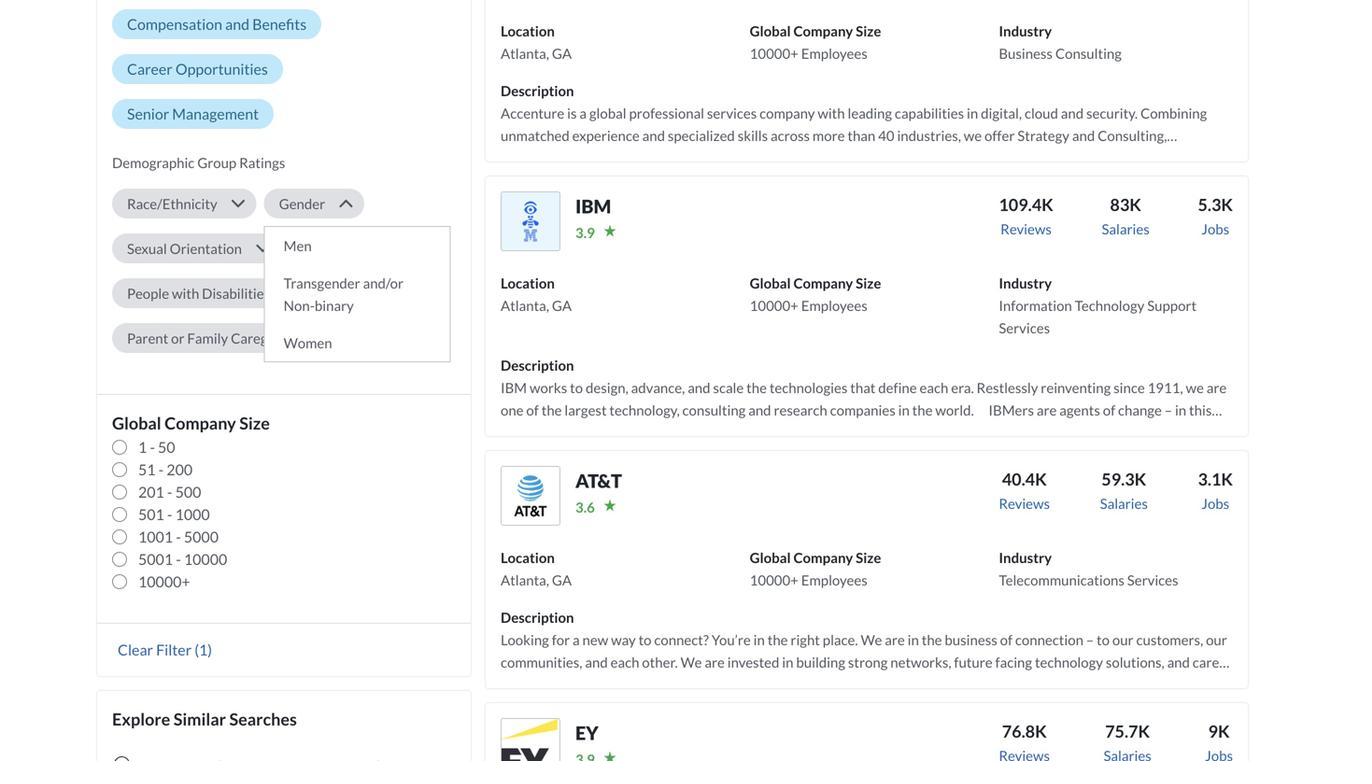 Task type: locate. For each thing, give the bounding box(es) containing it.
ratings
[[239, 154, 285, 171]]

2 jobs from the top
[[1202, 495, 1229, 512]]

clear filter (1)
[[118, 641, 212, 659]]

0 vertical spatial industry
[[999, 22, 1052, 39]]

1 vertical spatial atlanta,
[[501, 297, 549, 314]]

10000+
[[750, 45, 799, 62], [750, 297, 799, 314], [750, 572, 799, 588], [138, 573, 190, 591]]

- for 1
[[150, 438, 155, 456]]

industry inside "industry telecommunications services"
[[999, 549, 1052, 566]]

1 vertical spatial reviews
[[999, 495, 1050, 512]]

1001 - 5000
[[138, 528, 219, 546]]

jobs inside '5.3k jobs'
[[1202, 220, 1229, 237]]

ey
[[575, 722, 599, 744]]

jobs down 3.1k
[[1202, 495, 1229, 512]]

1 vertical spatial jobs
[[1202, 495, 1229, 512]]

9k
[[1208, 721, 1230, 742]]

ibm image
[[501, 191, 560, 251]]

0 vertical spatial atlanta,
[[501, 45, 549, 62]]

2 industry from the top
[[999, 275, 1052, 291]]

reviews down '109.4k'
[[1001, 220, 1052, 237]]

40.4k reviews
[[999, 469, 1050, 512]]

75.7k link
[[1104, 718, 1151, 761]]

explore
[[112, 709, 170, 729]]

3 location from the top
[[501, 549, 555, 566]]

1 vertical spatial ga
[[552, 297, 572, 314]]

people with disabilities
[[127, 285, 270, 302]]

benefits
[[252, 15, 307, 33]]

3 global company size 10000+ employees from the top
[[750, 549, 881, 588]]

2 vertical spatial atlanta,
[[501, 572, 549, 588]]

industry up business
[[999, 22, 1052, 39]]

-
[[150, 438, 155, 456], [158, 460, 164, 479], [167, 483, 172, 501], [167, 505, 172, 523], [176, 528, 181, 546], [176, 550, 181, 568]]

1 vertical spatial services
[[1127, 572, 1178, 588]]

parent
[[127, 330, 168, 346]]

jobs down 5.3k on the right of the page
[[1202, 220, 1229, 237]]

2 location from the top
[[501, 275, 555, 291]]

atlanta,
[[501, 45, 549, 62], [501, 297, 549, 314], [501, 572, 549, 588]]

description
[[501, 82, 574, 99], [501, 357, 574, 374], [501, 609, 574, 626]]

2 vertical spatial description
[[501, 609, 574, 626]]

2 atlanta, from the top
[[501, 297, 549, 314]]

ga for ibm
[[552, 297, 572, 314]]

employees
[[801, 45, 868, 62], [801, 297, 868, 314], [801, 572, 868, 588]]

clear
[[118, 641, 153, 659]]

109.4k
[[999, 194, 1053, 215]]

2 vertical spatial ga
[[552, 572, 572, 588]]

0 vertical spatial services
[[999, 319, 1050, 336]]

location
[[501, 22, 555, 39], [501, 275, 555, 291], [501, 549, 555, 566]]

services
[[999, 319, 1050, 336], [1127, 572, 1178, 588]]

10000
[[184, 550, 227, 568]]

1 horizontal spatial services
[[1127, 572, 1178, 588]]

telecommunications
[[999, 572, 1125, 588]]

location atlanta, ga
[[501, 22, 572, 62], [501, 275, 572, 314], [501, 549, 572, 588]]

1 vertical spatial description
[[501, 357, 574, 374]]

jobs inside 3.1k jobs
[[1202, 495, 1229, 512]]

2 vertical spatial global company size 10000+ employees
[[750, 549, 881, 588]]

3 industry from the top
[[999, 549, 1052, 566]]

atlanta, for at&t
[[501, 572, 549, 588]]

83k
[[1110, 194, 1141, 215]]

location atlanta, ga for at&t
[[501, 549, 572, 588]]

40.4k
[[1002, 469, 1047, 489]]

0 vertical spatial description
[[501, 82, 574, 99]]

race/ethnicity
[[127, 195, 217, 212]]

0 vertical spatial global company size 10000+ employees
[[750, 22, 881, 62]]

clear filter (1) button
[[112, 640, 218, 660]]

at&t image
[[501, 466, 560, 526]]

2 vertical spatial industry
[[999, 549, 1052, 566]]

industry up information
[[999, 275, 1052, 291]]

technology
[[1075, 297, 1145, 314]]

1 vertical spatial location
[[501, 275, 555, 291]]

1 vertical spatial salaries
[[1100, 495, 1148, 512]]

5000
[[184, 528, 219, 546]]

services right telecommunications on the right of page
[[1127, 572, 1178, 588]]

family
[[187, 330, 228, 346]]

3 atlanta, from the top
[[501, 572, 549, 588]]

industry inside industry information technology support services
[[999, 275, 1052, 291]]

1 jobs from the top
[[1202, 220, 1229, 237]]

2 global company size 10000+ employees from the top
[[750, 275, 881, 314]]

company
[[793, 22, 853, 39], [793, 275, 853, 291], [165, 413, 236, 433], [793, 549, 853, 566]]

searches
[[229, 709, 297, 729]]

2 employees from the top
[[801, 297, 868, 314]]

3 description from the top
[[501, 609, 574, 626]]

0 vertical spatial ga
[[552, 45, 572, 62]]

- for 201
[[167, 483, 172, 501]]

services down information
[[999, 319, 1050, 336]]

0 vertical spatial salaries
[[1102, 220, 1150, 237]]

5.3k jobs
[[1198, 194, 1233, 237]]

industry up telecommunications on the right of page
[[999, 549, 1052, 566]]

200
[[167, 460, 193, 479]]

information
[[999, 297, 1072, 314]]

0 horizontal spatial services
[[999, 319, 1050, 336]]

0 vertical spatial jobs
[[1202, 220, 1229, 237]]

industry
[[999, 22, 1052, 39], [999, 275, 1052, 291], [999, 549, 1052, 566]]

1 location from the top
[[501, 22, 555, 39]]

1 industry from the top
[[999, 22, 1052, 39]]

1 ga from the top
[[552, 45, 572, 62]]

0 vertical spatial reviews
[[1001, 220, 1052, 237]]

3 location atlanta, ga from the top
[[501, 549, 572, 588]]

jobs for at&t
[[1202, 495, 1229, 512]]

2 vertical spatial employees
[[801, 572, 868, 588]]

0 vertical spatial location atlanta, ga
[[501, 22, 572, 62]]

reviews
[[1001, 220, 1052, 237], [999, 495, 1050, 512]]

industry information technology support services
[[999, 275, 1197, 336]]

management
[[172, 105, 259, 123]]

1 vertical spatial global company size 10000+ employees
[[750, 275, 881, 314]]

- right 201
[[167, 483, 172, 501]]

5.3k
[[1198, 194, 1233, 215]]

jobs for ibm
[[1202, 220, 1229, 237]]

ibm
[[575, 195, 611, 218]]

3.1k jobs
[[1198, 469, 1233, 512]]

2 description from the top
[[501, 357, 574, 374]]

2 vertical spatial location atlanta, ga
[[501, 549, 572, 588]]

2 ga from the top
[[552, 297, 572, 314]]

- right 1
[[150, 438, 155, 456]]

76.8k link
[[999, 718, 1050, 761]]

industry for at&t
[[999, 549, 1052, 566]]

salaries down "83k"
[[1102, 220, 1150, 237]]

109.4k reviews
[[999, 194, 1053, 237]]

salaries
[[1102, 220, 1150, 237], [1100, 495, 1148, 512]]

at&t
[[575, 470, 622, 492]]

- right 51
[[158, 460, 164, 479]]

ey image
[[501, 718, 560, 761]]

3 employees from the top
[[801, 572, 868, 588]]

3.6
[[575, 499, 595, 516]]

- left 5000
[[176, 528, 181, 546]]

- down the 1001 - 5000
[[176, 550, 181, 568]]

women
[[284, 334, 332, 351]]

global company size 10000+ employees
[[750, 22, 881, 62], [750, 275, 881, 314], [750, 549, 881, 588]]

- right 501
[[167, 505, 172, 523]]

0 vertical spatial location
[[501, 22, 555, 39]]

transgender and/or non-binary
[[284, 275, 404, 314]]

industry inside industry business consulting
[[999, 22, 1052, 39]]

1 vertical spatial industry
[[999, 275, 1052, 291]]

salaries down 59.3k
[[1100, 495, 1148, 512]]

reviews inside '109.4k reviews'
[[1001, 220, 1052, 237]]

career opportunities button
[[112, 54, 283, 84]]

filter
[[156, 641, 192, 659]]

location for ibm
[[501, 275, 555, 291]]

2 vertical spatial location
[[501, 549, 555, 566]]

0 vertical spatial employees
[[801, 45, 868, 62]]

1 vertical spatial location atlanta, ga
[[501, 275, 572, 314]]

1 vertical spatial employees
[[801, 297, 868, 314]]

global
[[750, 22, 791, 39], [750, 275, 791, 291], [112, 413, 161, 433], [750, 549, 791, 566]]

location for at&t
[[501, 549, 555, 566]]

2 location atlanta, ga from the top
[[501, 275, 572, 314]]

reviews down the 40.4k
[[999, 495, 1050, 512]]

1000
[[175, 505, 210, 523]]

83k salaries
[[1102, 194, 1150, 237]]

jobs
[[1202, 220, 1229, 237], [1202, 495, 1229, 512]]

1 location atlanta, ga from the top
[[501, 22, 572, 62]]

transgender
[[284, 275, 360, 291]]

3 ga from the top
[[552, 572, 572, 588]]



Task type: vqa. For each thing, say whether or not it's contained in the screenshot.


Task type: describe. For each thing, give the bounding box(es) containing it.
senior management button
[[112, 99, 274, 129]]

senior management
[[127, 105, 259, 123]]

career
[[127, 60, 173, 78]]

compensation and benefits
[[127, 15, 307, 33]]

similar
[[174, 709, 226, 729]]

501 - 1000
[[138, 505, 210, 523]]

orientation
[[170, 240, 242, 257]]

description for at&t
[[501, 609, 574, 626]]

disabilities
[[202, 285, 270, 302]]

9k link
[[1205, 718, 1233, 761]]

global company size 10000+ employees for at&t
[[750, 549, 881, 588]]

1
[[138, 438, 147, 456]]

description for ibm
[[501, 357, 574, 374]]

demographic
[[112, 154, 195, 171]]

201
[[138, 483, 164, 501]]

men
[[284, 237, 312, 254]]

compensation
[[127, 15, 222, 33]]

50
[[158, 438, 175, 456]]

(1)
[[194, 641, 212, 659]]

and
[[225, 15, 249, 33]]

1 employees from the top
[[801, 45, 868, 62]]

51 - 200
[[138, 460, 193, 479]]

ga for at&t
[[552, 572, 572, 588]]

employees for at&t
[[801, 572, 868, 588]]

parent or family caregiver
[[127, 330, 291, 346]]

caregiver
[[231, 330, 291, 346]]

500
[[175, 483, 201, 501]]

3.9
[[575, 224, 595, 241]]

employees for ibm
[[801, 297, 868, 314]]

industry telecommunications services
[[999, 549, 1178, 588]]

1 description from the top
[[501, 82, 574, 99]]

3.1k
[[1198, 469, 1233, 489]]

59.3k
[[1102, 469, 1146, 489]]

group
[[197, 154, 237, 171]]

senior
[[127, 105, 169, 123]]

51
[[138, 460, 156, 479]]

- for 5001
[[176, 550, 181, 568]]

gender
[[279, 195, 325, 212]]

5001
[[138, 550, 173, 568]]

5001 - 10000
[[138, 550, 227, 568]]

global company size
[[112, 413, 270, 433]]

1 atlanta, from the top
[[501, 45, 549, 62]]

- for 51
[[158, 460, 164, 479]]

1 - 50
[[138, 438, 175, 456]]

explore similar searches
[[112, 709, 297, 729]]

career opportunities
[[127, 60, 268, 78]]

services inside "industry telecommunications services"
[[1127, 572, 1178, 588]]

reviews for ibm
[[1001, 220, 1052, 237]]

501
[[138, 505, 164, 523]]

location atlanta, ga for ibm
[[501, 275, 572, 314]]

industry for ibm
[[999, 275, 1052, 291]]

salaries for ibm
[[1102, 220, 1150, 237]]

- for 501
[[167, 505, 172, 523]]

business
[[999, 45, 1053, 62]]

support
[[1147, 297, 1197, 314]]

services inside industry information technology support services
[[999, 319, 1050, 336]]

people
[[127, 285, 169, 302]]

201 - 500
[[138, 483, 201, 501]]

atlanta, for ibm
[[501, 297, 549, 314]]

or
[[171, 330, 185, 346]]

opportunities
[[175, 60, 268, 78]]

and/or
[[363, 275, 404, 291]]

industry business consulting
[[999, 22, 1122, 62]]

salaries for at&t
[[1100, 495, 1148, 512]]

consulting
[[1055, 45, 1122, 62]]

sexual
[[127, 240, 167, 257]]

with
[[172, 285, 199, 302]]

global company size 10000+ employees for ibm
[[750, 275, 881, 314]]

1 global company size 10000+ employees from the top
[[750, 22, 881, 62]]

reviews for at&t
[[999, 495, 1050, 512]]

non-
[[284, 297, 315, 314]]

1001
[[138, 528, 173, 546]]

59.3k salaries
[[1100, 469, 1148, 512]]

- for 1001
[[176, 528, 181, 546]]

compensation and benefits button
[[112, 9, 322, 39]]

demographic group ratings
[[112, 154, 285, 171]]

76.8k
[[1002, 721, 1047, 742]]

sexual orientation
[[127, 240, 242, 257]]

75.7k
[[1105, 721, 1150, 742]]

binary
[[315, 297, 354, 314]]



